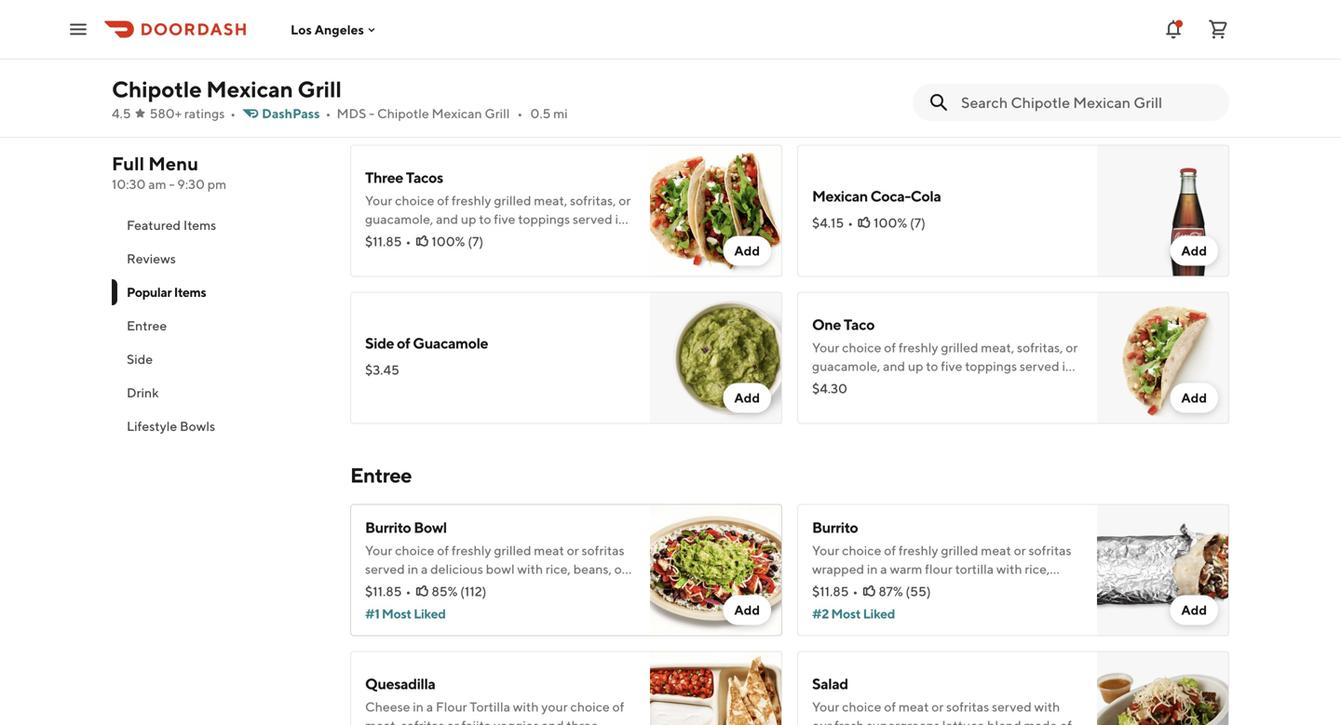 Task type: locate. For each thing, give the bounding box(es) containing it.
2 vertical spatial your
[[365, 543, 392, 558]]

served for three tacos
[[573, 211, 613, 227]]

side up $3.45
[[365, 334, 394, 352]]

(7) for $11.85 •
[[468, 234, 484, 249]]

shell inside three tacos your choice of freshly grilled meat, sofritas, or guacamole, and up to five toppings served in a soft or hard-shell tortilla.
[[447, 230, 475, 245]]

1 horizontal spatial side
[[365, 334, 394, 352]]

-
[[369, 106, 375, 121], [169, 177, 175, 192]]

100% for $11.85 •
[[432, 234, 465, 249]]

queso
[[418, 40, 462, 58]]

0 vertical spatial grilled
[[494, 193, 531, 208]]

0 horizontal spatial fajita
[[365, 580, 395, 596]]

five for three tacos
[[494, 211, 516, 227]]

of for tacos
[[437, 193, 449, 208]]

1 horizontal spatial sofritas
[[582, 543, 625, 558]]

$11.85 down three at the top of the page
[[365, 234, 402, 249]]

to for tacos
[[479, 211, 491, 227]]

grill
[[298, 76, 342, 102], [485, 106, 510, 121]]

soft down three at the top of the page
[[375, 230, 397, 245]]

with up veggies
[[513, 700, 539, 715]]

meat,
[[534, 193, 567, 208], [981, 340, 1015, 355], [365, 718, 399, 726]]

choice right the your
[[570, 700, 610, 715]]

sofritas
[[582, 543, 625, 558], [401, 718, 444, 726]]

grilled for one taco
[[941, 340, 979, 355]]

shell inside one taco your choice of freshly grilled meat, sofritas, or guacamole, and up to five toppings served in a soft or hard-shell tortilla.
[[894, 377, 922, 393]]

burrito left bowl
[[365, 519, 411, 537]]

1 salad image from the top
[[1097, 0, 1230, 130]]

mexican up dashpass
[[206, 76, 293, 102]]

burrito bowl your choice of freshly grilled meat or sofritas served in a delicious bowl with rice, beans, or fajita veggies, and topped with guac, salsa, queso blanco, sour cream or cheese.
[[365, 519, 627, 614]]

your for one taco
[[812, 340, 840, 355]]

grilled for three tacos
[[494, 193, 531, 208]]

add button for three tacos
[[723, 236, 771, 266]]

fajita up 'queso'
[[365, 580, 395, 596]]

toppings
[[518, 211, 570, 227], [965, 359, 1017, 374]]

$11.85 • up #2 on the bottom right of page
[[812, 584, 858, 599]]

in inside three tacos your choice of freshly grilled meat, sofritas, or guacamole, and up to five toppings served in a soft or hard-shell tortilla.
[[615, 211, 626, 227]]

90%
[[879, 87, 906, 102]]

1 vertical spatial 100%
[[432, 234, 465, 249]]

quesadilla image
[[650, 652, 782, 726]]

hard- right the $4.30
[[862, 377, 894, 393]]

0 horizontal spatial sofritas
[[401, 718, 444, 726]]

burrito up #2 on the bottom right of page
[[812, 519, 858, 537]]

0 horizontal spatial soft
[[375, 230, 397, 245]]

of for bowl
[[437, 543, 449, 558]]

0 horizontal spatial entree
[[127, 318, 167, 333]]

bowls
[[180, 419, 215, 434]]

0 horizontal spatial chipotle
[[112, 76, 202, 102]]

1 vertical spatial sofritas
[[401, 718, 444, 726]]

• up #1 most liked
[[406, 584, 411, 599]]

0 horizontal spatial up
[[461, 211, 476, 227]]

1 horizontal spatial up
[[908, 359, 924, 374]]

to inside one taco your choice of freshly grilled meat, sofritas, or guacamole, and up to five toppings served in a soft or hard-shell tortilla.
[[926, 359, 938, 374]]

hard- down tacos
[[415, 230, 447, 245]]

1 most from the left
[[382, 606, 411, 622]]

0 horizontal spatial shell
[[447, 230, 475, 245]]

liked for burrito bowl
[[414, 606, 446, 622]]

1 horizontal spatial sofritas,
[[1017, 340, 1063, 355]]

1 horizontal spatial soft
[[822, 377, 844, 393]]

• left the 'mds'
[[326, 106, 331, 121]]

full
[[112, 153, 144, 175]]

items
[[183, 218, 216, 233], [174, 285, 206, 300]]

1 vertical spatial to
[[926, 359, 938, 374]]

your inside three tacos your choice of freshly grilled meat, sofritas, or guacamole, and up to five toppings served in a soft or hard-shell tortilla.
[[365, 193, 392, 208]]

1 horizontal spatial 100%
[[874, 215, 907, 231]]

0 vertical spatial served
[[573, 211, 613, 227]]

0 horizontal spatial most
[[382, 606, 411, 622]]

580+
[[150, 106, 182, 121]]

in inside quesadilla cheese in a flour tortilla with your choice of meat, sofritas or fajita veggies and thre
[[413, 700, 424, 715]]

sofritas,
[[570, 193, 616, 208], [1017, 340, 1063, 355]]

2 salad image from the top
[[1097, 652, 1230, 726]]

1 horizontal spatial 100% (7)
[[874, 215, 926, 231]]

side up drink
[[127, 352, 153, 367]]

1 horizontal spatial served
[[573, 211, 613, 227]]

2 horizontal spatial meat,
[[981, 340, 1015, 355]]

$11.85 for three tacos
[[365, 234, 402, 249]]

your inside one taco your choice of freshly grilled meat, sofritas, or guacamole, and up to five toppings served in a soft or hard-shell tortilla.
[[812, 340, 840, 355]]

liked down 85%
[[414, 606, 446, 622]]

a inside burrito bowl your choice of freshly grilled meat or sofritas served in a delicious bowl with rice, beans, or fajita veggies, and topped with guac, salsa, queso blanco, sour cream or cheese.
[[421, 562, 428, 577]]

add button
[[723, 236, 771, 266], [1170, 236, 1218, 266], [723, 383, 771, 413], [1170, 383, 1218, 413], [723, 596, 771, 625], [1170, 596, 1218, 625]]

your
[[541, 700, 568, 715]]

menu
[[148, 153, 199, 175]]

delicious
[[430, 562, 483, 577]]

or left three tacos image
[[619, 193, 631, 208]]

$11.85 for burrito
[[812, 584, 849, 599]]

1 vertical spatial grilled
[[941, 340, 979, 355]]

up inside one taco your choice of freshly grilled meat, sofritas, or guacamole, and up to five toppings served in a soft or hard-shell tortilla.
[[908, 359, 924, 374]]

0 vertical spatial guacamole,
[[365, 211, 433, 227]]

(112)
[[460, 584, 487, 599]]

shell
[[447, 230, 475, 245], [894, 377, 922, 393]]

one taco image
[[1097, 292, 1230, 424]]

0 vertical spatial 100%
[[874, 215, 907, 231]]

choice for bowl
[[395, 543, 434, 558]]

0 vertical spatial fajita
[[365, 580, 395, 596]]

items inside button
[[183, 218, 216, 233]]

0 horizontal spatial liked
[[414, 606, 446, 622]]

most
[[382, 606, 411, 622], [831, 606, 861, 622]]

2 horizontal spatial mexican
[[812, 187, 868, 205]]

0 vertical spatial -
[[369, 106, 375, 121]]

add button for burrito
[[1170, 596, 1218, 625]]

0 vertical spatial mexican
[[206, 76, 293, 102]]

mexican
[[206, 76, 293, 102], [432, 106, 482, 121], [812, 187, 868, 205]]

chipotle up 580+
[[112, 76, 202, 102]]

side
[[365, 334, 394, 352], [127, 352, 153, 367]]

in
[[615, 211, 626, 227], [1062, 359, 1073, 374], [408, 562, 418, 577], [413, 700, 424, 715]]

guacamole, inside one taco your choice of freshly grilled meat, sofritas, or guacamole, and up to five toppings served in a soft or hard-shell tortilla.
[[812, 359, 881, 374]]

add
[[734, 243, 760, 258], [1182, 243, 1207, 258], [734, 390, 760, 406], [1182, 390, 1207, 406], [734, 603, 760, 618], [1182, 603, 1207, 618]]

up inside three tacos your choice of freshly grilled meat, sofritas, or guacamole, and up to five toppings served in a soft or hard-shell tortilla.
[[461, 211, 476, 227]]

1 vertical spatial 100% (7)
[[432, 234, 484, 249]]

0 vertical spatial freshly
[[452, 193, 491, 208]]

1 burrito from the left
[[365, 519, 411, 537]]

• left 0.5
[[517, 106, 523, 121]]

choice inside burrito bowl your choice of freshly grilled meat or sofritas served in a delicious bowl with rice, beans, or fajita veggies, and topped with guac, salsa, queso blanco, sour cream or cheese.
[[395, 543, 434, 558]]

grilled inside three tacos your choice of freshly grilled meat, sofritas, or guacamole, and up to five toppings served in a soft or hard-shell tortilla.
[[494, 193, 531, 208]]

(10)
[[909, 87, 932, 102]]

1 horizontal spatial mexican
[[432, 106, 482, 121]]

0 horizontal spatial burrito
[[365, 519, 411, 537]]

0 vertical spatial hard-
[[415, 230, 447, 245]]

los angeles button
[[291, 22, 379, 37]]

three tacos image
[[650, 145, 782, 277]]

tacos
[[406, 169, 443, 186]]

guacamole, down three at the top of the page
[[365, 211, 433, 227]]

bowl
[[486, 562, 515, 577]]

your down three at the top of the page
[[365, 193, 392, 208]]

100% (7) down coca-
[[874, 215, 926, 231]]

fajita
[[365, 580, 395, 596], [462, 718, 491, 726]]

your up 'queso'
[[365, 543, 392, 558]]

guacamole, for three
[[365, 211, 433, 227]]

mexican up $4.15 •
[[812, 187, 868, 205]]

sofritas inside burrito bowl your choice of freshly grilled meat or sofritas served in a delicious bowl with rice, beans, or fajita veggies, and topped with guac, salsa, queso blanco, sour cream or cheese.
[[582, 543, 625, 558]]

choice down taco
[[842, 340, 882, 355]]

liked down 87%
[[863, 606, 895, 622]]

$11.85 for burrito bowl
[[365, 584, 402, 599]]

0 horizontal spatial five
[[494, 211, 516, 227]]

1 vertical spatial shell
[[894, 377, 922, 393]]

a down three at the top of the page
[[365, 230, 372, 245]]

of
[[437, 193, 449, 208], [397, 334, 410, 352], [884, 340, 896, 355], [437, 543, 449, 558], [612, 700, 624, 715]]

meat, inside three tacos your choice of freshly grilled meat, sofritas, or guacamole, and up to five toppings served in a soft or hard-shell tortilla.
[[534, 193, 567, 208]]

five
[[494, 211, 516, 227], [941, 359, 963, 374]]

five inside three tacos your choice of freshly grilled meat, sofritas, or guacamole, and up to five toppings served in a soft or hard-shell tortilla.
[[494, 211, 516, 227]]

grilled inside one taco your choice of freshly grilled meat, sofritas, or guacamole, and up to five toppings served in a soft or hard-shell tortilla.
[[941, 340, 979, 355]]

1 vertical spatial (7)
[[468, 234, 484, 249]]

meat
[[534, 543, 564, 558]]

1 vertical spatial tortilla.
[[924, 377, 966, 393]]

1 vertical spatial fajita
[[462, 718, 491, 726]]

of inside burrito bowl your choice of freshly grilled meat or sofritas served in a delicious bowl with rice, beans, or fajita veggies, and topped with guac, salsa, queso blanco, sour cream or cheese.
[[437, 543, 449, 558]]

100% (7) for $11.85 •
[[432, 234, 484, 249]]

0 vertical spatial up
[[461, 211, 476, 227]]

or down flour
[[447, 718, 459, 726]]

0 vertical spatial (7)
[[910, 215, 926, 231]]

1 vertical spatial -
[[169, 177, 175, 192]]

choice for tacos
[[395, 193, 434, 208]]

tortilla. inside three tacos your choice of freshly grilled meat, sofritas, or guacamole, and up to five toppings served in a soft or hard-shell tortilla.
[[477, 230, 519, 245]]

up
[[461, 211, 476, 227], [908, 359, 924, 374]]

1 horizontal spatial guacamole,
[[812, 359, 881, 374]]

(7)
[[910, 215, 926, 231], [468, 234, 484, 249]]

of inside quesadilla cheese in a flour tortilla with your choice of meat, sofritas or fajita veggies and thre
[[612, 700, 624, 715]]

of inside three tacos your choice of freshly grilled meat, sofritas, or guacamole, and up to five toppings served in a soft or hard-shell tortilla.
[[437, 193, 449, 208]]

ratings
[[184, 106, 225, 121]]

2 most from the left
[[831, 606, 861, 622]]

0 vertical spatial tortilla.
[[477, 230, 519, 245]]

served for one taco
[[1020, 359, 1060, 374]]

dashpass
[[262, 106, 320, 121]]

100%
[[874, 215, 907, 231], [432, 234, 465, 249]]

three tacos your choice of freshly grilled meat, sofritas, or guacamole, and up to five toppings served in a soft or hard-shell tortilla.
[[365, 169, 631, 245]]

1 horizontal spatial shell
[[894, 377, 922, 393]]

chipotle
[[112, 76, 202, 102], [377, 106, 429, 121]]

toppings for three tacos
[[518, 211, 570, 227]]

a
[[365, 230, 372, 245], [812, 377, 819, 393], [421, 562, 428, 577], [426, 700, 433, 715]]

mexican coca-cola image
[[1097, 145, 1230, 277]]

0.5
[[530, 106, 551, 121]]

85% (112)
[[432, 584, 487, 599]]

mds - chipotle mexican grill • 0.5 mi
[[337, 106, 568, 121]]

1 horizontal spatial tortilla.
[[924, 377, 966, 393]]

1 horizontal spatial toppings
[[965, 359, 1017, 374]]

grill up dashpass • at left top
[[298, 76, 342, 102]]

blanco
[[464, 40, 510, 58]]

fajita down tortilla
[[462, 718, 491, 726]]

1 vertical spatial hard-
[[862, 377, 894, 393]]

2 liked from the left
[[863, 606, 895, 622]]

1 horizontal spatial five
[[941, 359, 963, 374]]

2 vertical spatial served
[[365, 562, 405, 577]]

#2
[[812, 606, 829, 622]]

full menu 10:30 am - 9:30 pm
[[112, 153, 227, 192]]

sofritas up beans,
[[582, 543, 625, 558]]

add button for mexican coca-cola
[[1170, 236, 1218, 266]]

chipotle right the 'mds'
[[377, 106, 429, 121]]

0 vertical spatial sofritas,
[[570, 193, 616, 208]]

0 horizontal spatial toppings
[[518, 211, 570, 227]]

guacamole, inside three tacos your choice of freshly grilled meat, sofritas, or guacamole, and up to five toppings served in a soft or hard-shell tortilla.
[[365, 211, 433, 227]]

meat, inside one taco your choice of freshly grilled meat, sofritas, or guacamole, and up to five toppings served in a soft or hard-shell tortilla.
[[981, 340, 1015, 355]]

a up veggies,
[[421, 562, 428, 577]]

0 vertical spatial grill
[[298, 76, 342, 102]]

add for burrito bowl
[[734, 603, 760, 618]]

with up cheese.
[[519, 580, 545, 596]]

with
[[517, 562, 543, 577], [519, 580, 545, 596], [513, 700, 539, 715]]

popular
[[127, 285, 172, 300]]

87% (55)
[[879, 584, 931, 599]]

add button for side of guacamole
[[723, 383, 771, 413]]

hard- inside one taco your choice of freshly grilled meat, sofritas, or guacamole, and up to five toppings served in a soft or hard-shell tortilla.
[[862, 377, 894, 393]]

up for three tacos
[[461, 211, 476, 227]]

your down one
[[812, 340, 840, 355]]

100% (7) down tacos
[[432, 234, 484, 249]]

mexican down queso
[[432, 106, 482, 121]]

0 vertical spatial entree
[[127, 318, 167, 333]]

your
[[365, 193, 392, 208], [812, 340, 840, 355], [365, 543, 392, 558]]

with down 'meat'
[[517, 562, 543, 577]]

in inside one taco your choice of freshly grilled meat, sofritas, or guacamole, and up to five toppings served in a soft or hard-shell tortilla.
[[1062, 359, 1073, 374]]

liked for burrito
[[863, 606, 895, 622]]

add for three tacos
[[734, 243, 760, 258]]

1 horizontal spatial liked
[[863, 606, 895, 622]]

0 vertical spatial soft
[[375, 230, 397, 245]]

served inside burrito bowl your choice of freshly grilled meat or sofritas served in a delicious bowl with rice, beans, or fajita veggies, and topped with guac, salsa, queso blanco, sour cream or cheese.
[[365, 562, 405, 577]]

guacamole,
[[365, 211, 433, 227], [812, 359, 881, 374]]

4.5
[[112, 106, 131, 121]]

soft down one
[[822, 377, 844, 393]]

burrito inside burrito bowl your choice of freshly grilled meat or sofritas served in a delicious bowl with rice, beans, or fajita veggies, and topped with guac, salsa, queso blanco, sour cream or cheese.
[[365, 519, 411, 537]]

tortilla. inside one taco your choice of freshly grilled meat, sofritas, or guacamole, and up to five toppings served in a soft or hard-shell tortilla.
[[924, 377, 966, 393]]

1 horizontal spatial meat,
[[534, 193, 567, 208]]

0 horizontal spatial grill
[[298, 76, 342, 102]]

1 vertical spatial toppings
[[965, 359, 1017, 374]]

cream
[[478, 599, 514, 614]]

freshly inside one taco your choice of freshly grilled meat, sofritas, or guacamole, and up to five toppings served in a soft or hard-shell tortilla.
[[899, 340, 938, 355]]

items up reviews button
[[183, 218, 216, 233]]

9:30
[[177, 177, 205, 192]]

0 horizontal spatial -
[[169, 177, 175, 192]]

most right #2 on the bottom right of page
[[831, 606, 861, 622]]

choice down bowl
[[395, 543, 434, 558]]

100% (7) for $4.15 •
[[874, 215, 926, 231]]

up for one taco
[[908, 359, 924, 374]]

1 vertical spatial items
[[174, 285, 206, 300]]

0 vertical spatial sofritas
[[582, 543, 625, 558]]

burrito for burrito
[[812, 519, 858, 537]]

reviews button
[[112, 242, 328, 276]]

0 vertical spatial items
[[183, 218, 216, 233]]

choice down tacos
[[395, 193, 434, 208]]

2 horizontal spatial served
[[1020, 359, 1060, 374]]

most right the #1
[[382, 606, 411, 622]]

served inside three tacos your choice of freshly grilled meat, sofritas, or guacamole, and up to five toppings served in a soft or hard-shell tortilla.
[[573, 211, 613, 227]]

1 horizontal spatial most
[[831, 606, 861, 622]]

hard- inside three tacos your choice of freshly grilled meat, sofritas, or guacamole, and up to five toppings served in a soft or hard-shell tortilla.
[[415, 230, 447, 245]]

1 vertical spatial sofritas,
[[1017, 340, 1063, 355]]

100% down coca-
[[874, 215, 907, 231]]

0 horizontal spatial guacamole,
[[365, 211, 433, 227]]

1 horizontal spatial entree
[[350, 463, 412, 488]]

choice
[[395, 193, 434, 208], [842, 340, 882, 355], [395, 543, 434, 558], [570, 700, 610, 715]]

100% down tacos
[[432, 234, 465, 249]]

$11.85 • up the #1
[[365, 584, 411, 599]]

2 vertical spatial grilled
[[494, 543, 531, 558]]

2 vertical spatial meat,
[[365, 718, 399, 726]]

side of guacamole
[[365, 334, 488, 352]]

rice,
[[546, 562, 571, 577]]

your for three tacos
[[365, 193, 392, 208]]

0 vertical spatial shell
[[447, 230, 475, 245]]

1 vertical spatial salad image
[[1097, 652, 1230, 726]]

add for one taco
[[1182, 390, 1207, 406]]

1 horizontal spatial (7)
[[910, 215, 926, 231]]

(7) for $4.15 •
[[910, 215, 926, 231]]

to inside three tacos your choice of freshly grilled meat, sofritas, or guacamole, and up to five toppings served in a soft or hard-shell tortilla.
[[479, 211, 491, 227]]

2 vertical spatial with
[[513, 700, 539, 715]]

liked
[[414, 606, 446, 622], [863, 606, 895, 622]]

your inside burrito bowl your choice of freshly grilled meat or sofritas served in a delicious bowl with rice, beans, or fajita veggies, and topped with guac, salsa, queso blanco, sour cream or cheese.
[[365, 543, 392, 558]]

$11.85 up the #1
[[365, 584, 402, 599]]

$11.85 •
[[365, 234, 411, 249], [365, 584, 411, 599], [812, 584, 858, 599]]

0 horizontal spatial meat,
[[365, 718, 399, 726]]

of inside one taco your choice of freshly grilled meat, sofritas, or guacamole, and up to five toppings served in a soft or hard-shell tortilla.
[[884, 340, 896, 355]]

0 horizontal spatial 100%
[[432, 234, 465, 249]]

2 burrito from the left
[[812, 519, 858, 537]]

items for featured items
[[183, 218, 216, 233]]

1 horizontal spatial burrito
[[812, 519, 858, 537]]

0 horizontal spatial hard-
[[415, 230, 447, 245]]

featured
[[127, 218, 181, 233]]

0 vertical spatial chipotle
[[112, 76, 202, 102]]

2 vertical spatial freshly
[[452, 543, 491, 558]]

toppings inside one taco your choice of freshly grilled meat, sofritas, or guacamole, and up to five toppings served in a soft or hard-shell tortilla.
[[965, 359, 1017, 374]]

a inside quesadilla cheese in a flour tortilla with your choice of meat, sofritas or fajita veggies and thre
[[426, 700, 433, 715]]

choice inside three tacos your choice of freshly grilled meat, sofritas, or guacamole, and up to five toppings served in a soft or hard-shell tortilla.
[[395, 193, 434, 208]]

1 horizontal spatial fajita
[[462, 718, 491, 726]]

0 vertical spatial 100% (7)
[[874, 215, 926, 231]]

a down one
[[812, 377, 819, 393]]

a left flour
[[426, 700, 433, 715]]

1 liked from the left
[[414, 606, 446, 622]]

items for popular items
[[174, 285, 206, 300]]

sofritas, inside one taco your choice of freshly grilled meat, sofritas, or guacamole, and up to five toppings served in a soft or hard-shell tortilla.
[[1017, 340, 1063, 355]]

guacamole, up the $4.30
[[812, 359, 881, 374]]

tortilla.
[[477, 230, 519, 245], [924, 377, 966, 393]]

sofritas inside quesadilla cheese in a flour tortilla with your choice of meat, sofritas or fajita veggies and thre
[[401, 718, 444, 726]]

$11.85 up #2 on the bottom right of page
[[812, 584, 849, 599]]

soft inside three tacos your choice of freshly grilled meat, sofritas, or guacamole, and up to five toppings served in a soft or hard-shell tortilla.
[[375, 230, 397, 245]]

- right am
[[169, 177, 175, 192]]

$11.85 • for three tacos
[[365, 234, 411, 249]]

tortilla. for taco
[[924, 377, 966, 393]]

1 vertical spatial up
[[908, 359, 924, 374]]

side for side of guacamole
[[365, 334, 394, 352]]

choice inside one taco your choice of freshly grilled meat, sofritas, or guacamole, and up to five toppings served in a soft or hard-shell tortilla.
[[842, 340, 882, 355]]

0 horizontal spatial served
[[365, 562, 405, 577]]

or up rice,
[[567, 543, 579, 558]]

mexican coca-cola
[[812, 187, 941, 205]]

$11.85 • for burrito bowl
[[365, 584, 411, 599]]

0 horizontal spatial 100% (7)
[[432, 234, 484, 249]]

1 horizontal spatial -
[[369, 106, 375, 121]]

$11.85 • down three at the top of the page
[[365, 234, 411, 249]]

- right the 'mds'
[[369, 106, 375, 121]]

five inside one taco your choice of freshly grilled meat, sofritas, or guacamole, and up to five toppings served in a soft or hard-shell tortilla.
[[941, 359, 963, 374]]

1 vertical spatial soft
[[822, 377, 844, 393]]

shell for three tacos
[[447, 230, 475, 245]]

0 vertical spatial your
[[365, 193, 392, 208]]

most for burrito
[[831, 606, 861, 622]]

burrito
[[365, 519, 411, 537], [812, 519, 858, 537]]

side inside button
[[127, 352, 153, 367]]

entree
[[127, 318, 167, 333], [350, 463, 412, 488]]

freshly inside three tacos your choice of freshly grilled meat, sofritas, or guacamole, and up to five toppings served in a soft or hard-shell tortilla.
[[452, 193, 491, 208]]

soft inside one taco your choice of freshly grilled meat, sofritas, or guacamole, and up to five toppings served in a soft or hard-shell tortilla.
[[822, 377, 844, 393]]

0 horizontal spatial to
[[479, 211, 491, 227]]

blanco,
[[404, 599, 447, 614]]

items right 'popular'
[[174, 285, 206, 300]]

meat, for three tacos
[[534, 193, 567, 208]]

notification bell image
[[1162, 18, 1185, 41]]

hard-
[[415, 230, 447, 245], [862, 377, 894, 393]]

1 vertical spatial chipotle
[[377, 106, 429, 121]]

to
[[479, 211, 491, 227], [926, 359, 938, 374]]

toppings inside three tacos your choice of freshly grilled meat, sofritas, or guacamole, and up to five toppings served in a soft or hard-shell tortilla.
[[518, 211, 570, 227]]

served inside one taco your choice of freshly grilled meat, sofritas, or guacamole, and up to five toppings served in a soft or hard-shell tortilla.
[[1020, 359, 1060, 374]]

salad image
[[1097, 0, 1230, 130], [1097, 652, 1230, 726]]

add for burrito
[[1182, 603, 1207, 618]]

sofritas, inside three tacos your choice of freshly grilled meat, sofritas, or guacamole, and up to five toppings served in a soft or hard-shell tortilla.
[[570, 193, 616, 208]]

add for mexican coca-cola
[[1182, 243, 1207, 258]]

1 vertical spatial guacamole,
[[812, 359, 881, 374]]

sofritas down flour
[[401, 718, 444, 726]]

1 vertical spatial your
[[812, 340, 840, 355]]

grill left 0.5
[[485, 106, 510, 121]]



Task type: vqa. For each thing, say whether or not it's contained in the screenshot.
Torta Mexicana within the dialog
no



Task type: describe. For each thing, give the bounding box(es) containing it.
three
[[365, 169, 403, 186]]

five for one taco
[[941, 359, 963, 374]]

salad
[[812, 675, 848, 693]]

side of guacamole image
[[650, 292, 782, 424]]

sofritas, for three tacos
[[570, 193, 616, 208]]

• up "#2 most liked"
[[853, 584, 858, 599]]

burrito bowl image
[[650, 504, 782, 637]]

a inside three tacos your choice of freshly grilled meat, sofritas, or guacamole, and up to five toppings served in a soft or hard-shell tortilla.
[[365, 230, 372, 245]]

2 vertical spatial mexican
[[812, 187, 868, 205]]

and inside burrito bowl your choice of freshly grilled meat or sofritas served in a delicious bowl with rice, beans, or fajita veggies, and topped with guac, salsa, queso blanco, sour cream or cheese.
[[448, 580, 471, 596]]

0 items, open order cart image
[[1207, 18, 1230, 41]]

soft for three
[[375, 230, 397, 245]]

90% (10)
[[879, 87, 932, 102]]

fajita inside quesadilla cheese in a flour tortilla with your choice of meat, sofritas or fajita veggies and thre
[[462, 718, 491, 726]]

sofritas, for one taco
[[1017, 340, 1063, 355]]

85%
[[432, 584, 458, 599]]

quesadilla cheese in a flour tortilla with your choice of meat, sofritas or fajita veggies and thre
[[365, 675, 624, 726]]

am
[[148, 177, 166, 192]]

1 vertical spatial mexican
[[432, 106, 482, 121]]

popular items
[[127, 285, 206, 300]]

or inside quesadilla cheese in a flour tortilla with your choice of meat, sofritas or fajita veggies and thre
[[447, 718, 459, 726]]

drink button
[[112, 376, 328, 410]]

#1
[[365, 606, 380, 622]]

drink
[[127, 385, 159, 401]]

10:30
[[112, 177, 146, 192]]

sour
[[450, 599, 475, 614]]

chips & queso blanco
[[365, 40, 510, 58]]

burrito for burrito bowl your choice of freshly grilled meat or sofritas served in a delicious bowl with rice, beans, or fajita veggies, and topped with guac, salsa, queso blanco, sour cream or cheese.
[[365, 519, 411, 537]]

chips & queso blanco image
[[650, 0, 782, 130]]

or right the cream
[[517, 599, 529, 614]]

chips
[[365, 40, 403, 58]]

mds
[[337, 106, 366, 121]]

1 vertical spatial with
[[519, 580, 545, 596]]

flour
[[436, 700, 467, 715]]

(55)
[[906, 584, 931, 599]]

or down taco
[[847, 377, 859, 393]]

a inside one taco your choice of freshly grilled meat, sofritas, or guacamole, and up to five toppings served in a soft or hard-shell tortilla.
[[812, 377, 819, 393]]

los angeles
[[291, 22, 364, 37]]

#1 most liked
[[365, 606, 446, 622]]

meat, inside quesadilla cheese in a flour tortilla with your choice of meat, sofritas or fajita veggies and thre
[[365, 718, 399, 726]]

add button for burrito bowl
[[723, 596, 771, 625]]

choice for taco
[[842, 340, 882, 355]]

and inside quesadilla cheese in a flour tortilla with your choice of meat, sofritas or fajita veggies and thre
[[542, 718, 564, 726]]

guacamole
[[413, 334, 488, 352]]

toppings for one taco
[[965, 359, 1017, 374]]

one taco your choice of freshly grilled meat, sofritas, or guacamole, and up to five toppings served in a soft or hard-shell tortilla.
[[812, 316, 1078, 393]]

topped
[[473, 580, 517, 596]]

veggies,
[[397, 580, 446, 596]]

featured items button
[[112, 209, 328, 242]]

lifestyle bowls
[[127, 419, 215, 434]]

tortilla. for tacos
[[477, 230, 519, 245]]

meat, for one taco
[[981, 340, 1015, 355]]

grilled inside burrito bowl your choice of freshly grilled meat or sofritas served in a delicious bowl with rice, beans, or fajita veggies, and topped with guac, salsa, queso blanco, sour cream or cheese.
[[494, 543, 531, 558]]

dashpass •
[[262, 106, 331, 121]]

guac,
[[548, 580, 580, 596]]

• down chipotle mexican grill
[[230, 106, 236, 121]]

#2 most liked
[[812, 606, 895, 622]]

lifestyle
[[127, 419, 177, 434]]

lifestyle bowls button
[[112, 410, 328, 443]]

Item Search search field
[[961, 92, 1215, 113]]

cola
[[911, 187, 941, 205]]

with inside quesadilla cheese in a flour tortilla with your choice of meat, sofritas or fajita veggies and thre
[[513, 700, 539, 715]]

entree button
[[112, 309, 328, 343]]

$4.15
[[812, 215, 844, 231]]

choice inside quesadilla cheese in a flour tortilla with your choice of meat, sofritas or fajita veggies and thre
[[570, 700, 610, 715]]

side button
[[112, 343, 328, 376]]

to for taco
[[926, 359, 938, 374]]

in inside burrito bowl your choice of freshly grilled meat or sofritas served in a delicious bowl with rice, beans, or fajita veggies, and topped with guac, salsa, queso blanco, sour cream or cheese.
[[408, 562, 418, 577]]

• down tacos
[[406, 234, 411, 249]]

&
[[406, 40, 415, 58]]

one
[[812, 316, 841, 333]]

1 vertical spatial entree
[[350, 463, 412, 488]]

chipotle mexican grill
[[112, 76, 342, 102]]

queso
[[365, 599, 401, 614]]

salsa,
[[582, 580, 614, 596]]

hard- for three tacos
[[415, 230, 447, 245]]

taco
[[844, 316, 875, 333]]

soft for one
[[822, 377, 844, 393]]

add button for one taco
[[1170, 383, 1218, 413]]

$4.15 •
[[812, 215, 853, 231]]

shell for one taco
[[894, 377, 922, 393]]

or right beans,
[[614, 562, 627, 577]]

los
[[291, 22, 312, 37]]

beans,
[[573, 562, 612, 577]]

of for taco
[[884, 340, 896, 355]]

featured items
[[127, 218, 216, 233]]

tortilla
[[470, 700, 510, 715]]

$11.85 • for burrito
[[812, 584, 858, 599]]

open menu image
[[67, 18, 89, 41]]

entree inside "button"
[[127, 318, 167, 333]]

coca-
[[871, 187, 911, 205]]

580+ ratings •
[[150, 106, 236, 121]]

or down tacos
[[400, 230, 412, 245]]

reviews
[[127, 251, 176, 266]]

0 vertical spatial with
[[517, 562, 543, 577]]

$3.45
[[365, 362, 399, 378]]

hard- for one taco
[[862, 377, 894, 393]]

mi
[[553, 106, 568, 121]]

freshly inside burrito bowl your choice of freshly grilled meat or sofritas served in a delicious bowl with rice, beans, or fajita veggies, and topped with guac, salsa, queso blanco, sour cream or cheese.
[[452, 543, 491, 558]]

angeles
[[315, 22, 364, 37]]

1 horizontal spatial chipotle
[[377, 106, 429, 121]]

cheese.
[[532, 599, 577, 614]]

- inside full menu 10:30 am - 9:30 pm
[[169, 177, 175, 192]]

burrito image
[[1097, 504, 1230, 637]]

87%
[[879, 584, 903, 599]]

fajita inside burrito bowl your choice of freshly grilled meat or sofritas served in a delicious bowl with rice, beans, or fajita veggies, and topped with guac, salsa, queso blanco, sour cream or cheese.
[[365, 580, 395, 596]]

or left one taco image
[[1066, 340, 1078, 355]]

freshly for one taco
[[899, 340, 938, 355]]

most for burrito bowl
[[382, 606, 411, 622]]

100% for $4.15 •
[[874, 215, 907, 231]]

0 horizontal spatial mexican
[[206, 76, 293, 102]]

pm
[[207, 177, 227, 192]]

side for side
[[127, 352, 153, 367]]

guacamole, for one
[[812, 359, 881, 374]]

and inside three tacos your choice of freshly grilled meat, sofritas, or guacamole, and up to five toppings served in a soft or hard-shell tortilla.
[[436, 211, 458, 227]]

veggies
[[494, 718, 539, 726]]

1 vertical spatial grill
[[485, 106, 510, 121]]

quesadilla
[[365, 675, 436, 693]]

add for side of guacamole
[[734, 390, 760, 406]]

• right $4.15
[[848, 215, 853, 231]]

cheese
[[365, 700, 410, 715]]

and inside one taco your choice of freshly grilled meat, sofritas, or guacamole, and up to five toppings served in a soft or hard-shell tortilla.
[[883, 359, 906, 374]]

bowl
[[414, 519, 447, 537]]

freshly for three tacos
[[452, 193, 491, 208]]

$4.30
[[812, 381, 848, 396]]



